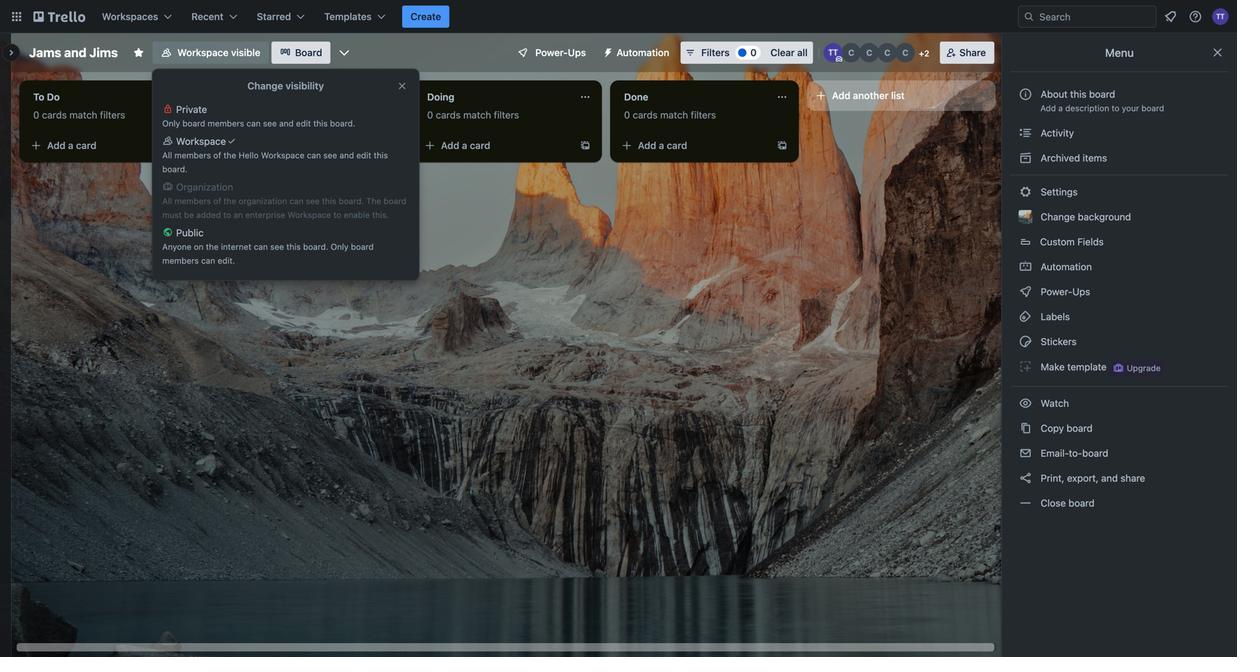 Task type: locate. For each thing, give the bounding box(es) containing it.
add a card down done
[[638, 140, 687, 151]]

2 cards from the left
[[239, 109, 264, 121]]

match down to do "text field"
[[69, 109, 97, 121]]

2 0 cards match filters from the left
[[427, 109, 519, 121]]

3 0 cards match filters from the left
[[624, 109, 716, 121]]

3 c button from the left
[[878, 43, 897, 62]]

this inside about this board add a description to your board
[[1070, 88, 1087, 100]]

change
[[247, 80, 283, 92], [1041, 211, 1075, 223]]

board up this.
[[384, 196, 406, 206]]

to left enable
[[333, 210, 341, 220]]

sm image for email-to-board
[[1019, 447, 1033, 460]]

0 cards match filters down done text box at the top
[[624, 109, 716, 121]]

another
[[853, 90, 889, 101]]

a down done text box at the top
[[659, 140, 664, 151]]

this down the all members of the organization can see this board. the board must be added to an enterprise workspace to enable this.
[[286, 242, 301, 252]]

0 vertical spatial automation
[[617, 47, 669, 58]]

c button
[[842, 43, 861, 62], [860, 43, 879, 62], [878, 43, 897, 62], [896, 43, 915, 62]]

a right hello in the top left of the page
[[265, 140, 270, 151]]

4 add a card from the left
[[638, 140, 687, 151]]

add a card button
[[25, 135, 180, 157], [222, 135, 377, 157], [419, 135, 574, 157], [616, 135, 771, 157]]

3 sm image from the top
[[1019, 260, 1033, 274]]

edit up the
[[356, 150, 371, 160]]

0 horizontal spatial power-ups
[[535, 47, 586, 58]]

4 match from the left
[[660, 109, 688, 121]]

a down to do 0 cards match filters
[[68, 140, 73, 151]]

only
[[162, 119, 180, 128], [331, 242, 349, 252]]

create from template… image for to do
[[186, 140, 197, 151]]

power-ups
[[535, 47, 586, 58], [1038, 286, 1093, 297]]

members up the 'organization'
[[174, 150, 211, 160]]

sm image
[[1019, 151, 1033, 165], [1019, 185, 1033, 199], [1019, 260, 1033, 274], [1019, 497, 1033, 510]]

the for workspace
[[224, 150, 236, 160]]

0 horizontal spatial power-
[[535, 47, 568, 58]]

workspace
[[177, 47, 229, 58], [176, 136, 226, 147], [261, 150, 305, 160], [288, 210, 331, 220]]

sm image inside automation button
[[597, 42, 617, 61]]

add a card down "doing"
[[441, 140, 490, 151]]

0 vertical spatial all
[[162, 150, 172, 160]]

see
[[263, 119, 277, 128], [323, 150, 337, 160], [306, 196, 320, 206], [270, 242, 284, 252]]

all inside all members of the hello workspace can see and edit this board.
[[162, 150, 172, 160]]

3 c from the left
[[884, 48, 891, 58]]

create from template… image
[[186, 140, 197, 151], [580, 140, 591, 151]]

0 vertical spatial of
[[213, 150, 221, 160]]

can right organization
[[289, 196, 304, 206]]

1 0 cards match filters from the left
[[230, 109, 322, 121]]

workspace right hello in the top left of the page
[[261, 150, 305, 160]]

on
[[194, 242, 204, 252]]

sm image inside power-ups link
[[1019, 285, 1033, 299]]

1 horizontal spatial automation
[[1038, 261, 1092, 273]]

card down done text box at the top
[[667, 140, 687, 151]]

ups down automation link
[[1072, 286, 1090, 297]]

members down anyone
[[162, 256, 199, 266]]

edit
[[296, 119, 311, 128], [356, 150, 371, 160]]

workspace visible
[[177, 47, 260, 58]]

of inside the all members of the organization can see this board. the board must be added to an enterprise workspace to enable this.
[[213, 196, 221, 206]]

add a card button down done text box at the top
[[616, 135, 771, 157]]

1 c from the left
[[848, 48, 854, 58]]

1 horizontal spatial edit
[[356, 150, 371, 160]]

add inside button
[[832, 90, 851, 101]]

sm image
[[597, 42, 617, 61], [1019, 126, 1033, 140], [1019, 285, 1033, 299], [1019, 310, 1033, 324], [1019, 335, 1033, 349], [1019, 360, 1033, 374], [1019, 397, 1033, 411], [1019, 422, 1033, 435], [1019, 447, 1033, 460], [1019, 472, 1033, 485]]

board
[[1089, 88, 1115, 100], [1142, 103, 1164, 113], [183, 119, 205, 128], [384, 196, 406, 206], [351, 242, 374, 252], [1067, 423, 1093, 434], [1082, 448, 1108, 459], [1069, 498, 1095, 509]]

0 horizontal spatial 0 cards match filters
[[230, 109, 322, 121]]

of up added
[[213, 196, 221, 206]]

power-ups up labels
[[1038, 286, 1093, 297]]

menu
[[1105, 46, 1134, 59]]

4 cards from the left
[[633, 109, 658, 121]]

c right this member is an admin of this board. icon
[[848, 48, 854, 58]]

can inside the all members of the organization can see this board. the board must be added to an enterprise workspace to enable this.
[[289, 196, 304, 206]]

2 vertical spatial the
[[206, 242, 219, 252]]

0 horizontal spatial create from template… image
[[383, 140, 394, 151]]

terry turtle (terryturtle) image
[[824, 43, 843, 62]]

1 horizontal spatial only
[[331, 242, 349, 252]]

settings
[[1038, 186, 1078, 198]]

2 all from the top
[[162, 196, 172, 206]]

close board
[[1038, 498, 1095, 509]]

to
[[1112, 103, 1120, 113], [223, 210, 231, 220], [333, 210, 341, 220]]

power-ups down primary element
[[535, 47, 586, 58]]

sm image inside close board link
[[1019, 497, 1033, 510]]

2 add a card button from the left
[[222, 135, 377, 157]]

can right internet
[[254, 242, 268, 252]]

add down the about
[[1040, 103, 1056, 113]]

filters down to do "text field"
[[100, 109, 125, 121]]

only down enable
[[331, 242, 349, 252]]

cards down do
[[42, 109, 67, 121]]

1 add a card button from the left
[[25, 135, 180, 157]]

3 add a card button from the left
[[419, 135, 574, 157]]

create from template… image
[[383, 140, 394, 151], [777, 140, 788, 151]]

all inside the all members of the organization can see this board. the board must be added to an enterprise workspace to enable this.
[[162, 196, 172, 206]]

members
[[208, 119, 244, 128], [174, 150, 211, 160], [174, 196, 211, 206], [162, 256, 199, 266]]

card
[[76, 140, 96, 151], [273, 140, 293, 151], [470, 140, 490, 151], [667, 140, 687, 151]]

workspace right enterprise
[[288, 210, 331, 220]]

1 horizontal spatial create from template… image
[[777, 140, 788, 151]]

match
[[69, 109, 97, 121], [266, 109, 294, 121], [463, 109, 491, 121], [660, 109, 688, 121]]

this member is an admin of this board. image
[[836, 56, 842, 62]]

3 match from the left
[[463, 109, 491, 121]]

and
[[64, 45, 86, 60], [279, 119, 294, 128], [340, 150, 354, 160], [1101, 473, 1118, 484]]

1 vertical spatial all
[[162, 196, 172, 206]]

0 down done
[[624, 109, 630, 121]]

search image
[[1024, 11, 1035, 22]]

add a card button for create from template… image corresponding to to do
[[25, 135, 180, 157]]

open information menu image
[[1189, 10, 1202, 24]]

4 sm image from the top
[[1019, 497, 1033, 510]]

of inside all members of the hello workspace can see and edit this board.
[[213, 150, 221, 160]]

members inside all members of the hello workspace can see and edit this board.
[[174, 150, 211, 160]]

2 of from the top
[[213, 196, 221, 206]]

recent button
[[183, 6, 246, 28]]

filters down doing text field in the top of the page
[[494, 109, 519, 121]]

sm image inside 'stickers' link
[[1019, 335, 1033, 349]]

make
[[1041, 361, 1065, 373]]

1 horizontal spatial create from template… image
[[580, 140, 591, 151]]

email-to-board link
[[1010, 442, 1229, 465]]

c left +
[[902, 48, 909, 58]]

a down the about
[[1058, 103, 1063, 113]]

filters down done text box at the top
[[691, 109, 716, 121]]

this left the
[[322, 196, 336, 206]]

add a card
[[47, 140, 96, 151], [244, 140, 293, 151], [441, 140, 490, 151], [638, 140, 687, 151]]

visibility
[[286, 80, 324, 92]]

Search field
[[1035, 6, 1156, 27]]

jims
[[89, 45, 118, 60]]

sm image inside email-to-board link
[[1019, 447, 1033, 460]]

0 vertical spatial change
[[247, 80, 283, 92]]

0 cards match filters for done
[[624, 109, 716, 121]]

the
[[224, 150, 236, 160], [224, 196, 236, 206], [206, 242, 219, 252]]

automation inside button
[[617, 47, 669, 58]]

power-ups inside button
[[535, 47, 586, 58]]

0 vertical spatial power-ups
[[535, 47, 586, 58]]

filters
[[100, 109, 125, 121], [297, 109, 322, 121], [494, 109, 519, 121], [691, 109, 716, 121]]

the
[[366, 196, 381, 206]]

4 add a card button from the left
[[616, 135, 771, 157]]

board down enable
[[351, 242, 374, 252]]

c
[[848, 48, 854, 58], [866, 48, 872, 58], [884, 48, 891, 58], [902, 48, 909, 58]]

1 vertical spatial edit
[[356, 150, 371, 160]]

anyone on the internet can see this board. only board members can edit.
[[162, 242, 374, 266]]

0 vertical spatial power-
[[535, 47, 568, 58]]

change visibility
[[247, 80, 324, 92]]

the up an
[[224, 196, 236, 206]]

can
[[247, 119, 261, 128], [307, 150, 321, 160], [289, 196, 304, 206], [254, 242, 268, 252], [201, 256, 215, 266]]

1 horizontal spatial change
[[1041, 211, 1075, 223]]

and left share on the bottom of page
[[1101, 473, 1118, 484]]

cards down "doing"
[[436, 109, 461, 121]]

custom fields button
[[1010, 231, 1229, 253]]

1 horizontal spatial power-
[[1041, 286, 1072, 297]]

0 vertical spatial the
[[224, 150, 236, 160]]

add a card button for create from template… image corresponding to doing
[[419, 135, 574, 157]]

sm image for settings
[[1019, 185, 1033, 199]]

sm image inside the copy board link
[[1019, 422, 1033, 435]]

c right christinaovera9 (christinaovera9) image on the right top of page
[[884, 48, 891, 58]]

board up print, export, and share
[[1082, 448, 1108, 459]]

enable
[[344, 210, 370, 220]]

and up enable
[[340, 150, 354, 160]]

and left jims
[[64, 45, 86, 60]]

sm image inside activity link
[[1019, 126, 1033, 140]]

match down done text box at the top
[[660, 109, 688, 121]]

templates button
[[316, 6, 394, 28]]

cards down done
[[633, 109, 658, 121]]

0 inside to do 0 cards match filters
[[33, 109, 39, 121]]

sm image for labels
[[1019, 310, 1033, 324]]

a for first create from template… icon from left
[[265, 140, 270, 151]]

0 cards match filters down change visibility
[[230, 109, 322, 121]]

see inside all members of the hello workspace can see and edit this board.
[[323, 150, 337, 160]]

filters down visibility
[[297, 109, 322, 121]]

1 c button from the left
[[842, 43, 861, 62]]

can inside all members of the hello workspace can see and edit this board.
[[307, 150, 321, 160]]

0 vertical spatial only
[[162, 119, 180, 128]]

to left the your at the top right of the page
[[1112, 103, 1120, 113]]

only down private
[[162, 119, 180, 128]]

3 cards from the left
[[436, 109, 461, 121]]

this up description
[[1070, 88, 1087, 100]]

sm image inside automation link
[[1019, 260, 1033, 274]]

add down done
[[638, 140, 656, 151]]

board link
[[272, 42, 331, 64]]

0 down "to" at the left top of the page
[[33, 109, 39, 121]]

1 filters from the left
[[100, 109, 125, 121]]

3 filters from the left
[[494, 109, 519, 121]]

2 match from the left
[[266, 109, 294, 121]]

0 horizontal spatial create from template… image
[[186, 140, 197, 151]]

members up be
[[174, 196, 211, 206]]

add a card button down to do 0 cards match filters
[[25, 135, 180, 157]]

0 vertical spatial edit
[[296, 119, 311, 128]]

board down the export, in the right of the page
[[1069, 498, 1095, 509]]

recent
[[191, 11, 224, 22]]

description
[[1065, 103, 1109, 113]]

do
[[47, 91, 60, 103]]

sm image for automation
[[1019, 260, 1033, 274]]

add a card button for first create from template… icon from left
[[222, 135, 377, 157]]

2 add a card from the left
[[244, 140, 293, 151]]

the inside all members of the hello workspace can see and edit this board.
[[224, 150, 236, 160]]

a for 1st create from template… icon from right
[[659, 140, 664, 151]]

cards
[[42, 109, 67, 121], [239, 109, 264, 121], [436, 109, 461, 121], [633, 109, 658, 121]]

0 vertical spatial ups
[[568, 47, 586, 58]]

board
[[295, 47, 322, 58]]

filters inside to do 0 cards match filters
[[100, 109, 125, 121]]

2 horizontal spatial to
[[1112, 103, 1120, 113]]

the inside the all members of the organization can see this board. the board must be added to an enterprise workspace to enable this.
[[224, 196, 236, 206]]

match down doing text field in the top of the page
[[463, 109, 491, 121]]

sm image inside the 'watch' "link"
[[1019, 397, 1033, 411]]

edit down visibility
[[296, 119, 311, 128]]

sm image inside labels link
[[1019, 310, 1033, 324]]

0 cards match filters
[[230, 109, 322, 121], [427, 109, 519, 121], [624, 109, 716, 121]]

add a card down only board members can see and edit this board.
[[244, 140, 293, 151]]

1 all from the top
[[162, 150, 172, 160]]

workspace down recent
[[177, 47, 229, 58]]

0 left clear on the top right of the page
[[751, 47, 757, 58]]

2 horizontal spatial 0 cards match filters
[[624, 109, 716, 121]]

1 sm image from the top
[[1019, 151, 1033, 165]]

add
[[832, 90, 851, 101], [1040, 103, 1056, 113], [47, 140, 66, 151], [244, 140, 262, 151], [441, 140, 459, 151], [638, 140, 656, 151]]

0 horizontal spatial change
[[247, 80, 283, 92]]

1 of from the top
[[213, 150, 221, 160]]

card down to do 0 cards match filters
[[76, 140, 96, 151]]

only board members can see and edit this board.
[[162, 119, 355, 128]]

1 horizontal spatial ups
[[1072, 286, 1090, 297]]

automation down primary element
[[617, 47, 669, 58]]

1 vertical spatial of
[[213, 196, 221, 206]]

automation down custom fields
[[1038, 261, 1092, 273]]

board up to-
[[1067, 423, 1093, 434]]

1 vertical spatial the
[[224, 196, 236, 206]]

c right chestercheeetah (chestercheeetah) image
[[866, 48, 872, 58]]

card down only board members can see and edit this board.
[[273, 140, 293, 151]]

1 horizontal spatial power-ups
[[1038, 286, 1093, 297]]

1 vertical spatial ups
[[1072, 286, 1090, 297]]

templates
[[324, 11, 372, 22]]

1 cards from the left
[[42, 109, 67, 121]]

add inside about this board add a description to your board
[[1040, 103, 1056, 113]]

1 vertical spatial only
[[331, 242, 349, 252]]

4 c button from the left
[[896, 43, 915, 62]]

2 create from template… image from the left
[[580, 140, 591, 151]]

of
[[213, 150, 221, 160], [213, 196, 221, 206]]

add a card down to do 0 cards match filters
[[47, 140, 96, 151]]

cards up hello in the top left of the page
[[239, 109, 264, 121]]

switch to… image
[[10, 10, 24, 24]]

sm image inside settings "link"
[[1019, 185, 1033, 199]]

of left hello in the top left of the page
[[213, 150, 221, 160]]

about this board add a description to your board
[[1040, 88, 1164, 113]]

1 horizontal spatial 0 cards match filters
[[427, 109, 519, 121]]

all
[[797, 47, 808, 58]]

0 horizontal spatial ups
[[568, 47, 586, 58]]

1 vertical spatial power-
[[1041, 286, 1072, 297]]

template
[[1067, 361, 1107, 373]]

add a card button down only board members can see and edit this board.
[[222, 135, 377, 157]]

and inside all members of the hello workspace can see and edit this board.
[[340, 150, 354, 160]]

match inside to do 0 cards match filters
[[69, 109, 97, 121]]

2 c button from the left
[[860, 43, 879, 62]]

and inside board name text field
[[64, 45, 86, 60]]

public
[[176, 227, 204, 239]]

the right on
[[206, 242, 219, 252]]

0 notifications image
[[1162, 8, 1179, 25]]

1 create from template… image from the left
[[186, 140, 197, 151]]

sm image inside archived items link
[[1019, 151, 1033, 165]]

the left hello in the top left of the page
[[224, 150, 236, 160]]

add left another
[[832, 90, 851, 101]]

board. inside all members of the hello workspace can see and edit this board.
[[162, 164, 188, 174]]

done
[[624, 91, 648, 103]]

of for organization
[[213, 196, 221, 206]]

board right the your at the top right of the page
[[1142, 103, 1164, 113]]

stickers link
[[1010, 331, 1229, 353]]

1 match from the left
[[69, 109, 97, 121]]

ups down primary element
[[568, 47, 586, 58]]

members inside the all members of the organization can see this board. the board must be added to an enterprise workspace to enable this.
[[174, 196, 211, 206]]

to left an
[[223, 210, 231, 220]]

1 vertical spatial change
[[1041, 211, 1075, 223]]

4 filters from the left
[[691, 109, 716, 121]]

print, export, and share link
[[1010, 467, 1229, 490]]

can up the all members of the organization can see this board. the board must be added to an enterprise workspace to enable this.
[[307, 150, 321, 160]]

create from template… image for doing
[[580, 140, 591, 151]]

2 sm image from the top
[[1019, 185, 1033, 199]]

copy board
[[1038, 423, 1093, 434]]

4 c from the left
[[902, 48, 909, 58]]

2 create from template… image from the left
[[777, 140, 788, 151]]

add a card button down doing text field in the top of the page
[[419, 135, 574, 157]]

change up only board members can see and edit this board.
[[247, 80, 283, 92]]

2 c from the left
[[866, 48, 872, 58]]

terry turtle (terryturtle) image
[[1212, 8, 1229, 25]]

ups
[[568, 47, 586, 58], [1072, 286, 1090, 297]]

add down "doing"
[[441, 140, 459, 151]]

match down change visibility
[[266, 109, 294, 121]]

0 cards match filters down doing text field in the top of the page
[[427, 109, 519, 121]]

board. inside the anyone on the internet can see this board. only board members can edit.
[[303, 242, 328, 252]]

sm image for stickers
[[1019, 335, 1033, 349]]

card down doing text field in the top of the page
[[470, 140, 490, 151]]

1 add a card from the left
[[47, 140, 96, 151]]

0 horizontal spatial automation
[[617, 47, 669, 58]]

0 horizontal spatial edit
[[296, 119, 311, 128]]

close popover image
[[397, 80, 408, 92]]

see inside the anyone on the internet can see this board. only board members can edit.
[[270, 242, 284, 252]]

star or unstar board image
[[133, 47, 144, 58]]

sm image inside print, export, and share link
[[1019, 472, 1033, 485]]

add down to do 0 cards match filters
[[47, 140, 66, 151]]

change for change background
[[1041, 211, 1075, 223]]

change down settings
[[1041, 211, 1075, 223]]

board.
[[330, 119, 355, 128], [162, 164, 188, 174], [339, 196, 364, 206], [303, 242, 328, 252]]

this up the
[[374, 150, 388, 160]]

a down doing text field in the top of the page
[[462, 140, 467, 151]]



Task type: describe. For each thing, give the bounding box(es) containing it.
ups inside power-ups link
[[1072, 286, 1090, 297]]

sm image for archived items
[[1019, 151, 1033, 165]]

to-
[[1069, 448, 1082, 459]]

sm image for close board
[[1019, 497, 1033, 510]]

workspace inside the all members of the organization can see this board. the board must be added to an enterprise workspace to enable this.
[[288, 210, 331, 220]]

sm image for copy board
[[1019, 422, 1033, 435]]

jams and jims
[[29, 45, 118, 60]]

copy
[[1041, 423, 1064, 434]]

private
[[176, 104, 207, 115]]

watch
[[1038, 398, 1072, 409]]

clear all button
[[765, 42, 813, 64]]

about
[[1041, 88, 1068, 100]]

sm image for watch
[[1019, 397, 1033, 411]]

a inside about this board add a description to your board
[[1058, 103, 1063, 113]]

add another list
[[832, 90, 905, 101]]

0 down "doing"
[[427, 109, 433, 121]]

c for christinaovera9 (christinaovera9) image on the right top of page
[[866, 48, 872, 58]]

automation link
[[1010, 256, 1229, 278]]

sm image for make template
[[1019, 360, 1033, 374]]

items
[[1083, 152, 1107, 164]]

1 vertical spatial power-ups
[[1038, 286, 1093, 297]]

workspaces
[[102, 11, 158, 22]]

labels link
[[1010, 306, 1229, 328]]

this inside the all members of the organization can see this board. the board must be added to an enterprise workspace to enable this.
[[322, 196, 336, 206]]

filters
[[701, 47, 730, 58]]

customize views image
[[338, 46, 351, 60]]

christinaovera9 (christinaovera9) image
[[860, 43, 879, 62]]

c for chestercheeetah (chestercheeetah) image
[[848, 48, 854, 58]]

to do 0 cards match filters
[[33, 91, 125, 121]]

custom
[[1040, 236, 1075, 248]]

workspace down private
[[176, 136, 226, 147]]

be
[[184, 210, 194, 220]]

organization
[[239, 196, 287, 206]]

+ 2
[[919, 49, 929, 58]]

watch link
[[1010, 393, 1229, 415]]

email-to-board
[[1038, 448, 1108, 459]]

2
[[924, 49, 929, 58]]

jams
[[29, 45, 61, 60]]

0 right private
[[230, 109, 236, 121]]

can down on
[[201, 256, 215, 266]]

1 vertical spatial automation
[[1038, 261, 1092, 273]]

clarkrunnerman (clarkrunnerman) image
[[878, 43, 897, 62]]

see inside the all members of the organization can see this board. the board must be added to an enterprise workspace to enable this.
[[306, 196, 320, 206]]

email-
[[1041, 448, 1069, 459]]

labels
[[1038, 311, 1070, 322]]

settings link
[[1010, 181, 1229, 203]]

share
[[1121, 473, 1145, 484]]

an
[[233, 210, 243, 220]]

Done text field
[[616, 86, 768, 108]]

clear
[[771, 47, 795, 58]]

To Do text field
[[25, 86, 178, 108]]

add another list button
[[807, 80, 996, 111]]

custom fields
[[1040, 236, 1104, 248]]

2 card from the left
[[273, 140, 293, 151]]

connorobrien324 (connorobrien324) image
[[896, 43, 915, 62]]

print,
[[1041, 473, 1064, 484]]

4 card from the left
[[667, 140, 687, 151]]

doing
[[427, 91, 454, 103]]

archived items
[[1038, 152, 1107, 164]]

0 horizontal spatial to
[[223, 210, 231, 220]]

ups inside power-ups button
[[568, 47, 586, 58]]

activity
[[1038, 127, 1074, 139]]

visible
[[231, 47, 260, 58]]

stickers
[[1038, 336, 1077, 347]]

cards inside to do 0 cards match filters
[[42, 109, 67, 121]]

1 create from template… image from the left
[[383, 140, 394, 151]]

export,
[[1067, 473, 1099, 484]]

members up hello in the top left of the page
[[208, 119, 244, 128]]

workspace visible button
[[152, 42, 269, 64]]

archived
[[1041, 152, 1080, 164]]

this down visibility
[[313, 119, 328, 128]]

all for organization
[[162, 196, 172, 206]]

only inside the anyone on the internet can see this board. only board members can edit.
[[331, 242, 349, 252]]

starred button
[[248, 6, 313, 28]]

power-ups button
[[508, 42, 594, 64]]

chestercheeetah (chestercheeetah) image
[[842, 43, 861, 62]]

power-ups link
[[1010, 281, 1229, 303]]

clear all
[[771, 47, 808, 58]]

to inside about this board add a description to your board
[[1112, 103, 1120, 113]]

workspace inside workspace visible button
[[177, 47, 229, 58]]

background
[[1078, 211, 1131, 223]]

+
[[919, 49, 924, 58]]

board up description
[[1089, 88, 1115, 100]]

2 filters from the left
[[297, 109, 322, 121]]

change for change visibility
[[247, 80, 283, 92]]

add a card button for 1st create from template… icon from right
[[616, 135, 771, 157]]

members inside the anyone on the internet can see this board. only board members can edit.
[[162, 256, 199, 266]]

hello
[[239, 150, 259, 160]]

all members of the organization can see this board. the board must be added to an enterprise workspace to enable this.
[[162, 196, 406, 220]]

the inside the anyone on the internet can see this board. only board members can edit.
[[206, 242, 219, 252]]

Board name text field
[[22, 42, 125, 64]]

fields
[[1077, 236, 1104, 248]]

1 card from the left
[[76, 140, 96, 151]]

board down private
[[183, 119, 205, 128]]

board inside the anyone on the internet can see this board. only board members can edit.
[[351, 242, 374, 252]]

0 horizontal spatial only
[[162, 119, 180, 128]]

a for create from template… image corresponding to to do
[[68, 140, 73, 151]]

create button
[[402, 6, 449, 28]]

edit inside all members of the hello workspace can see and edit this board.
[[356, 150, 371, 160]]

close board link
[[1010, 492, 1229, 515]]

Doing text field
[[419, 86, 571, 108]]

this.
[[372, 210, 389, 220]]

all members of the hello workspace can see and edit this board.
[[162, 150, 388, 174]]

upgrade button
[[1110, 360, 1164, 377]]

organization
[[176, 181, 233, 193]]

sm image for power-ups
[[1019, 285, 1033, 299]]

c for connorobrien324 (connorobrien324) image
[[902, 48, 909, 58]]

3 add a card from the left
[[441, 140, 490, 151]]

board inside the all members of the organization can see this board. the board must be added to an enterprise workspace to enable this.
[[384, 196, 406, 206]]

and down change visibility
[[279, 119, 294, 128]]

can up hello in the top left of the page
[[247, 119, 261, 128]]

power- inside button
[[535, 47, 568, 58]]

archived items link
[[1010, 147, 1229, 169]]

internet
[[221, 242, 251, 252]]

this inside the anyone on the internet can see this board. only board members can edit.
[[286, 242, 301, 252]]

primary element
[[0, 0, 1237, 33]]

c for clarkrunnerman (clarkrunnerman) image
[[884, 48, 891, 58]]

starred
[[257, 11, 291, 22]]

the for organization
[[224, 196, 236, 206]]

change background link
[[1010, 206, 1229, 228]]

add down only board members can see and edit this board.
[[244, 140, 262, 151]]

a for create from template… image corresponding to doing
[[462, 140, 467, 151]]

and inside print, export, and share link
[[1101, 473, 1118, 484]]

back to home image
[[33, 6, 85, 28]]

edit.
[[218, 256, 235, 266]]

0 cards match filters for doing
[[427, 109, 519, 121]]

list
[[891, 90, 905, 101]]

workspace inside all members of the hello workspace can see and edit this board.
[[261, 150, 305, 160]]

sm image for activity
[[1019, 126, 1033, 140]]

make template
[[1038, 361, 1107, 373]]

anyone
[[162, 242, 191, 252]]

must
[[162, 210, 182, 220]]

workspaces button
[[94, 6, 180, 28]]

sm image for print, export, and share
[[1019, 472, 1033, 485]]

added
[[196, 210, 221, 220]]

enterprise
[[245, 210, 285, 220]]

share button
[[940, 42, 994, 64]]

change background
[[1038, 211, 1131, 223]]

3 card from the left
[[470, 140, 490, 151]]

upgrade
[[1127, 363, 1161, 373]]

create
[[411, 11, 441, 22]]

print, export, and share
[[1038, 473, 1145, 484]]

all for workspace
[[162, 150, 172, 160]]

activity link
[[1010, 122, 1229, 144]]

this inside all members of the hello workspace can see and edit this board.
[[374, 150, 388, 160]]

close
[[1041, 498, 1066, 509]]

1 horizontal spatial to
[[333, 210, 341, 220]]

to
[[33, 91, 44, 103]]

of for workspace
[[213, 150, 221, 160]]

board. inside the all members of the organization can see this board. the board must be added to an enterprise workspace to enable this.
[[339, 196, 364, 206]]



Task type: vqa. For each thing, say whether or not it's contained in the screenshot.


